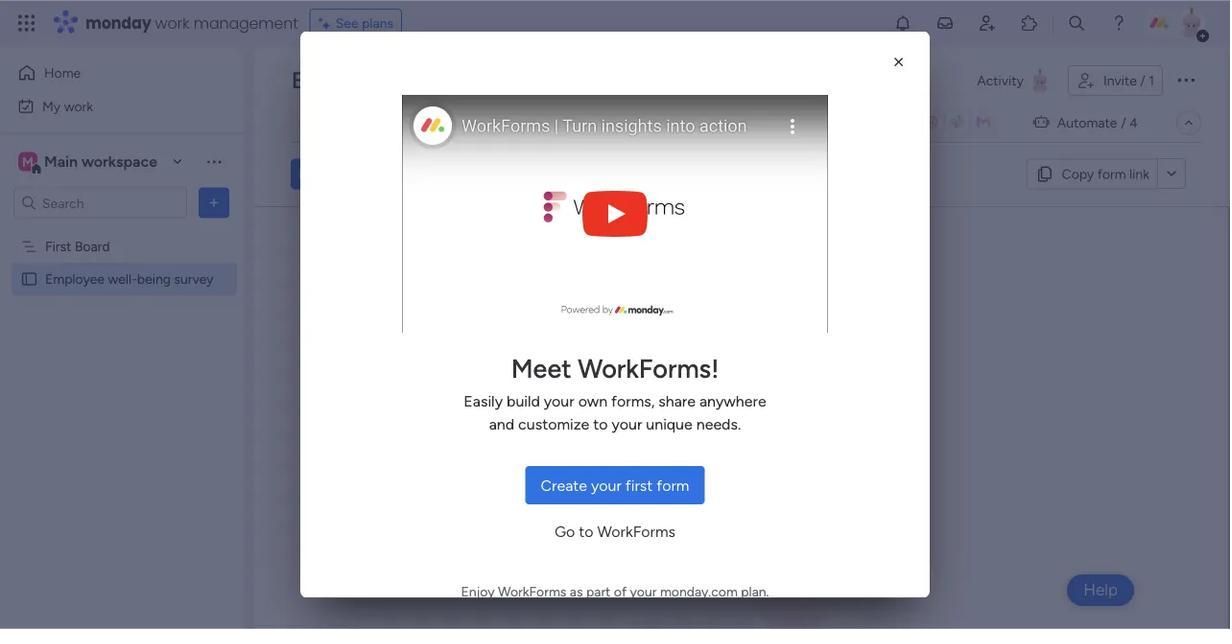 Task type: describe. For each thing, give the bounding box(es) containing it.
unique
[[646, 415, 693, 433]]

monday
[[85, 12, 151, 34]]

require
[[626, 605, 668, 621]]

table
[[321, 115, 352, 131]]

edit form
[[298, 166, 354, 182]]

let's start by building your form
[[564, 365, 919, 398]]

your inside enjoy workforms as part of your monday.com plan. certain workforms features may require payment in the future.
[[630, 584, 657, 600]]

create your first form button
[[525, 466, 705, 505]]

see plans
[[336, 15, 394, 31]]

0 horizontal spatial well-
[[108, 271, 137, 287]]

form inside button
[[657, 476, 689, 495]]

powered
[[385, 165, 445, 183]]

anywhere
[[700, 392, 766, 410]]

workspace
[[81, 153, 157, 171]]

go to workforms button
[[539, 512, 691, 551]]

form inside 'button'
[[326, 166, 354, 182]]

easily
[[464, 392, 503, 410]]

plan.
[[741, 584, 769, 600]]

list box containing first board
[[0, 226, 245, 555]]

of
[[614, 584, 627, 600]]

m
[[22, 154, 34, 170]]

add view image
[[438, 116, 446, 130]]

my work button
[[12, 91, 206, 121]]

certain
[[425, 605, 469, 621]]

workspace image
[[18, 151, 37, 172]]

building
[[710, 365, 802, 398]]

and
[[489, 415, 515, 433]]

1
[[1149, 72, 1154, 89]]

create your first form
[[541, 476, 689, 495]]

0 vertical spatial being
[[469, 64, 535, 96]]

table button
[[291, 107, 367, 138]]

invite / 1
[[1104, 72, 1154, 89]]

select product image
[[17, 13, 36, 33]]

form button
[[367, 107, 426, 138]]

let's
[[564, 365, 611, 398]]

invite
[[1104, 72, 1137, 89]]

Employee well-being survey field
[[287, 64, 623, 96]]

1 vertical spatial employee well-being survey
[[45, 271, 213, 287]]

your inside create your first form button
[[591, 476, 622, 495]]

first
[[626, 476, 653, 495]]

automate
[[1057, 115, 1117, 131]]

activity
[[977, 72, 1024, 89]]

workforms logo image
[[474, 159, 582, 189]]

invite / 1 button
[[1068, 65, 1163, 96]]

customize
[[518, 415, 590, 433]]

search everything image
[[1067, 13, 1086, 33]]

to inside button
[[579, 522, 594, 541]]

management
[[194, 12, 298, 34]]

workforms inside button
[[597, 522, 676, 541]]

help button
[[1067, 575, 1134, 607]]

share
[[659, 392, 696, 410]]

see plans button
[[310, 9, 402, 37]]

help image
[[1109, 13, 1129, 33]]

2 vertical spatial workforms
[[473, 605, 541, 621]]

meet workforms! easily build your own forms, share anywhere and customize to your unique needs.
[[464, 353, 766, 433]]

activity button
[[970, 65, 1060, 96]]

as
[[570, 584, 583, 600]]

0 vertical spatial well-
[[411, 64, 469, 96]]

my
[[42, 98, 61, 114]]

features
[[545, 605, 594, 621]]

apps image
[[1020, 13, 1039, 33]]

monday work management
[[85, 12, 298, 34]]

help
[[1084, 581, 1118, 600]]

1 horizontal spatial by
[[676, 365, 704, 398]]

needs.
[[696, 415, 741, 433]]

build
[[507, 392, 540, 410]]

the
[[742, 605, 762, 621]]

/ for 1
[[1140, 72, 1146, 89]]

forms,
[[611, 392, 655, 410]]

first board
[[45, 238, 110, 255]]

close image
[[890, 53, 909, 72]]

workforms!
[[578, 353, 719, 384]]

collapse board header image
[[1181, 115, 1197, 131]]

form
[[381, 115, 412, 131]]

enjoy
[[461, 584, 495, 600]]

enjoy workforms as part of your monday.com plan. certain workforms features may require payment in the future.
[[425, 584, 805, 621]]



Task type: vqa. For each thing, say whether or not it's contained in the screenshot.
top "hr"
no



Task type: locate. For each thing, give the bounding box(es) containing it.
1 vertical spatial survey
[[174, 271, 213, 287]]

1 vertical spatial work
[[64, 98, 93, 114]]

1 vertical spatial to
[[579, 522, 594, 541]]

employee well-being survey down board
[[45, 271, 213, 287]]

notifications image
[[893, 13, 913, 33]]

being
[[469, 64, 535, 96], [137, 271, 171, 287]]

create
[[541, 476, 587, 495]]

may
[[598, 605, 623, 621]]

go to workforms
[[555, 522, 676, 541]]

work right my
[[64, 98, 93, 114]]

well- down board
[[108, 271, 137, 287]]

edit form button
[[291, 159, 362, 189]]

work inside my work button
[[64, 98, 93, 114]]

home button
[[12, 58, 206, 88]]

workforms down the enjoy
[[473, 605, 541, 621]]

by right start
[[676, 365, 704, 398]]

1 horizontal spatial being
[[469, 64, 535, 96]]

0 vertical spatial to
[[593, 415, 608, 433]]

Search in workspace field
[[40, 192, 160, 214]]

well-
[[411, 64, 469, 96], [108, 271, 137, 287]]

workforms up features
[[498, 584, 567, 600]]

work for my
[[64, 98, 93, 114]]

copy form link
[[1062, 166, 1150, 182]]

1 horizontal spatial survey
[[541, 64, 618, 96]]

1 vertical spatial /
[[1121, 115, 1126, 131]]

4
[[1130, 115, 1138, 131]]

/ inside "button"
[[1140, 72, 1146, 89]]

0 horizontal spatial employee
[[45, 271, 105, 287]]

go
[[555, 522, 575, 541]]

main
[[44, 153, 78, 171]]

1 horizontal spatial /
[[1140, 72, 1146, 89]]

1 horizontal spatial employee well-being survey
[[292, 64, 618, 96]]

by
[[449, 165, 466, 183], [676, 365, 704, 398]]

copy
[[1062, 166, 1094, 182]]

in
[[728, 605, 739, 621]]

powered by
[[385, 165, 466, 183]]

1 horizontal spatial employee
[[292, 64, 405, 96]]

1 vertical spatial by
[[676, 365, 704, 398]]

0 vertical spatial /
[[1140, 72, 1146, 89]]

form inside "button"
[[1098, 166, 1126, 182]]

my work
[[42, 98, 93, 114]]

your down "forms,"
[[612, 415, 642, 433]]

workforms down first
[[597, 522, 676, 541]]

employee well-being survey
[[292, 64, 618, 96], [45, 271, 213, 287]]

0 horizontal spatial survey
[[174, 271, 213, 287]]

0 vertical spatial work
[[155, 12, 190, 34]]

employee well-being survey up add view icon
[[292, 64, 618, 96]]

workforms
[[597, 522, 676, 541], [498, 584, 567, 600], [473, 605, 541, 621]]

survey
[[541, 64, 618, 96], [174, 271, 213, 287]]

edit
[[298, 166, 322, 182]]

list box
[[0, 226, 245, 555]]

home
[[44, 65, 81, 81]]

option
[[0, 229, 245, 233]]

employee up table
[[292, 64, 405, 96]]

0 horizontal spatial employee well-being survey
[[45, 271, 213, 287]]

invite members image
[[978, 13, 997, 33]]

by right powered
[[449, 165, 466, 183]]

0 horizontal spatial work
[[64, 98, 93, 114]]

public board image
[[20, 270, 38, 288]]

your
[[808, 365, 858, 398], [544, 392, 575, 410], [612, 415, 642, 433], [591, 476, 622, 495], [630, 584, 657, 600]]

automate / 4
[[1057, 115, 1138, 131]]

/ left 1
[[1140, 72, 1146, 89]]

start
[[617, 365, 670, 398]]

1 horizontal spatial work
[[155, 12, 190, 34]]

see
[[336, 15, 359, 31]]

1 vertical spatial well-
[[108, 271, 137, 287]]

1 vertical spatial workforms
[[498, 584, 567, 600]]

1 vertical spatial being
[[137, 271, 171, 287]]

employee inside 'list box'
[[45, 271, 105, 287]]

0 vertical spatial survey
[[541, 64, 618, 96]]

autopilot image
[[1033, 110, 1050, 134]]

monday.com
[[660, 584, 738, 600]]

your right building
[[808, 365, 858, 398]]

employee down first board
[[45, 271, 105, 287]]

ruby anderson image
[[1177, 8, 1207, 38]]

to down own
[[593, 415, 608, 433]]

0 horizontal spatial by
[[449, 165, 466, 183]]

being inside 'list box'
[[137, 271, 171, 287]]

0 vertical spatial employee
[[292, 64, 405, 96]]

work right monday
[[155, 12, 190, 34]]

1 horizontal spatial well-
[[411, 64, 469, 96]]

0 vertical spatial workforms
[[597, 522, 676, 541]]

0 horizontal spatial /
[[1121, 115, 1126, 131]]

0 vertical spatial by
[[449, 165, 466, 183]]

future.
[[765, 605, 805, 621]]

payment
[[672, 605, 725, 621]]

board
[[75, 238, 110, 255]]

your up require
[[630, 584, 657, 600]]

own
[[578, 392, 608, 410]]

form
[[1098, 166, 1126, 182], [326, 166, 354, 182], [865, 365, 919, 398], [657, 476, 689, 495]]

well- up add view icon
[[411, 64, 469, 96]]

0 vertical spatial employee well-being survey
[[292, 64, 618, 96]]

to right go
[[579, 522, 594, 541]]

plans
[[362, 15, 394, 31]]

/ left 4
[[1121, 115, 1126, 131]]

first
[[45, 238, 71, 255]]

copy form link button
[[1026, 159, 1157, 189]]

to inside "meet workforms! easily build your own forms, share anywhere and customize to your unique needs."
[[593, 415, 608, 433]]

/
[[1140, 72, 1146, 89], [1121, 115, 1126, 131]]

to
[[593, 415, 608, 433], [579, 522, 594, 541]]

meet
[[511, 353, 572, 384]]

work
[[155, 12, 190, 34], [64, 98, 93, 114]]

link
[[1130, 166, 1150, 182]]

inbox image
[[936, 13, 955, 33]]

/ for 4
[[1121, 115, 1126, 131]]

main workspace
[[44, 153, 157, 171]]

part
[[586, 584, 611, 600]]

workspace selection element
[[18, 150, 160, 175]]

employee
[[292, 64, 405, 96], [45, 271, 105, 287]]

your left first
[[591, 476, 622, 495]]

1 vertical spatial employee
[[45, 271, 105, 287]]

0 horizontal spatial being
[[137, 271, 171, 287]]

work for monday
[[155, 12, 190, 34]]

your up customize
[[544, 392, 575, 410]]



